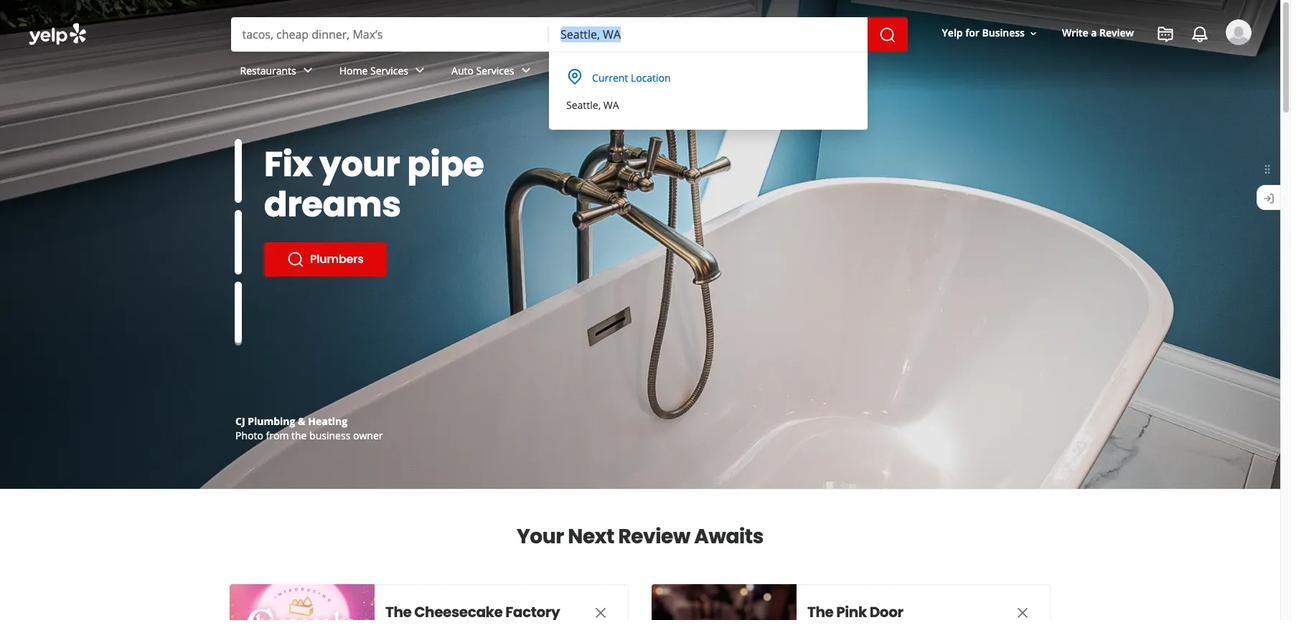 Task type: locate. For each thing, give the bounding box(es) containing it.
services for home services
[[370, 64, 408, 77]]

24 chevron down v2 image inside restaurants link
[[299, 62, 316, 79]]

review
[[1100, 26, 1134, 40], [618, 523, 690, 551]]

2 horizontal spatial 24 chevron down v2 image
[[585, 62, 602, 79]]

None search field
[[0, 0, 1281, 153], [231, 17, 911, 52], [0, 0, 1281, 153], [231, 17, 911, 52]]

the
[[291, 429, 307, 443]]

2 select slide image from the top
[[235, 211, 242, 275]]

more
[[557, 64, 582, 77]]

select slide image left fix
[[235, 139, 242, 203]]

cj b. image
[[1226, 19, 1252, 45]]

1 services from the left
[[370, 64, 408, 77]]

review right next
[[618, 523, 690, 551]]

your next review awaits
[[517, 523, 764, 551]]

auto
[[452, 64, 474, 77]]

dreams
[[264, 181, 401, 229]]

2 services from the left
[[476, 64, 514, 77]]

services left 24 chevron down v2 icon
[[370, 64, 408, 77]]

current location
[[592, 71, 671, 85]]

search image
[[879, 26, 896, 43]]

home services
[[339, 64, 408, 77]]

awaits
[[694, 523, 764, 551]]

2 24 chevron down v2 image from the left
[[517, 62, 534, 79]]

1 horizontal spatial services
[[476, 64, 514, 77]]

3 24 chevron down v2 image from the left
[[585, 62, 602, 79]]

24 chevron down v2 image right 24 marker v2 icon
[[585, 62, 602, 79]]

user actions element
[[931, 18, 1272, 106]]

1 vertical spatial select slide image
[[235, 211, 242, 275]]

1 24 chevron down v2 image from the left
[[299, 62, 316, 79]]

business
[[309, 429, 351, 443]]

24 chevron down v2 image right restaurants
[[299, 62, 316, 79]]

select slide image left 24 search v2 icon in the left of the page
[[235, 211, 242, 275]]

&
[[298, 415, 306, 429]]

24 chevron down v2 image
[[299, 62, 316, 79], [517, 62, 534, 79], [585, 62, 602, 79]]

photo
[[235, 429, 263, 443]]

0 horizontal spatial services
[[370, 64, 408, 77]]

notifications image
[[1192, 26, 1209, 43]]

24 chevron down v2 image right auto services
[[517, 62, 534, 79]]

services inside 'link'
[[476, 64, 514, 77]]

select slide image
[[235, 139, 242, 203], [235, 211, 242, 275]]

24 chevron down v2 image inside auto services 'link'
[[517, 62, 534, 79]]

review for a
[[1100, 26, 1134, 40]]

  text field
[[561, 27, 856, 42]]

a
[[1091, 26, 1097, 40]]

0 horizontal spatial 24 chevron down v2 image
[[299, 62, 316, 79]]

home services link
[[328, 52, 440, 93]]

review inside user actions element
[[1100, 26, 1134, 40]]

0 vertical spatial select slide image
[[235, 139, 242, 203]]

restaurants link
[[229, 52, 328, 93]]

write
[[1062, 26, 1089, 40]]

review right a
[[1100, 26, 1134, 40]]

from
[[266, 429, 289, 443]]

dismiss card image
[[592, 605, 609, 621]]

auto services link
[[440, 52, 546, 93]]

current
[[592, 71, 628, 85]]

your
[[517, 523, 564, 551]]

0 vertical spatial review
[[1100, 26, 1134, 40]]

current location link
[[558, 64, 859, 93]]

services right auto
[[476, 64, 514, 77]]

24 search v2 image
[[287, 251, 304, 268]]

services
[[370, 64, 408, 77], [476, 64, 514, 77]]

plumbers link
[[264, 243, 387, 277]]

fix
[[264, 141, 313, 189]]

None field
[[242, 27, 538, 42], [561, 27, 856, 42], [561, 27, 856, 42]]

0 horizontal spatial review
[[618, 523, 690, 551]]

24 chevron down v2 image inside more link
[[585, 62, 602, 79]]

write a review
[[1062, 26, 1134, 40]]

1 horizontal spatial 24 chevron down v2 image
[[517, 62, 534, 79]]

1 vertical spatial review
[[618, 523, 690, 551]]

cj plumbing & heating photo from the business owner
[[235, 415, 383, 443]]

Near text field
[[561, 27, 856, 42]]

1 horizontal spatial review
[[1100, 26, 1134, 40]]

seattle, wa
[[566, 98, 619, 112]]



Task type: describe. For each thing, give the bounding box(es) containing it.
home
[[339, 64, 368, 77]]

write a review link
[[1057, 20, 1140, 46]]

explore banner section banner
[[0, 0, 1281, 490]]

yelp for business button
[[936, 20, 1045, 46]]

review for next
[[618, 523, 690, 551]]

your
[[320, 141, 400, 189]]

24 chevron down v2 image for auto services
[[517, 62, 534, 79]]

  text field inside explore banner section banner
[[561, 27, 856, 42]]

dismiss card image
[[1014, 605, 1032, 621]]

for
[[966, 26, 980, 40]]

24 chevron down v2 image for more
[[585, 62, 602, 79]]

plumbers
[[310, 251, 364, 268]]

24 chevron down v2 image for restaurants
[[299, 62, 316, 79]]

seattle,
[[566, 98, 601, 112]]

none field find
[[242, 27, 538, 42]]

projects image
[[1157, 26, 1174, 43]]

wa
[[603, 98, 619, 112]]

location
[[631, 71, 671, 85]]

cj
[[235, 415, 245, 429]]

1 select slide image from the top
[[235, 139, 242, 203]]

plumbing
[[248, 415, 295, 429]]

Find text field
[[242, 27, 538, 42]]

pipe
[[407, 141, 484, 189]]

16 chevron down v2 image
[[1028, 28, 1039, 39]]

auto services
[[452, 64, 514, 77]]

business
[[982, 26, 1025, 40]]

photo of the pink door image
[[652, 585, 797, 621]]

24 chevron down v2 image
[[411, 62, 429, 79]]

heating
[[308, 415, 348, 429]]

cj plumbing & heating link
[[235, 415, 348, 429]]

photo of the cheesecake factory image
[[230, 585, 375, 621]]

owner
[[353, 429, 383, 443]]

business categories element
[[229, 52, 1252, 93]]

more link
[[546, 52, 614, 93]]

yelp
[[942, 26, 963, 40]]

24 marker v2 image
[[566, 68, 584, 86]]

next
[[568, 523, 614, 551]]

seattle, wa link
[[558, 93, 856, 118]]

restaurants
[[240, 64, 296, 77]]

yelp for business
[[942, 26, 1025, 40]]

fix your pipe dreams
[[264, 141, 484, 229]]

services for auto services
[[476, 64, 514, 77]]



Task type: vqa. For each thing, say whether or not it's contained in the screenshot.
Current Location link
yes



